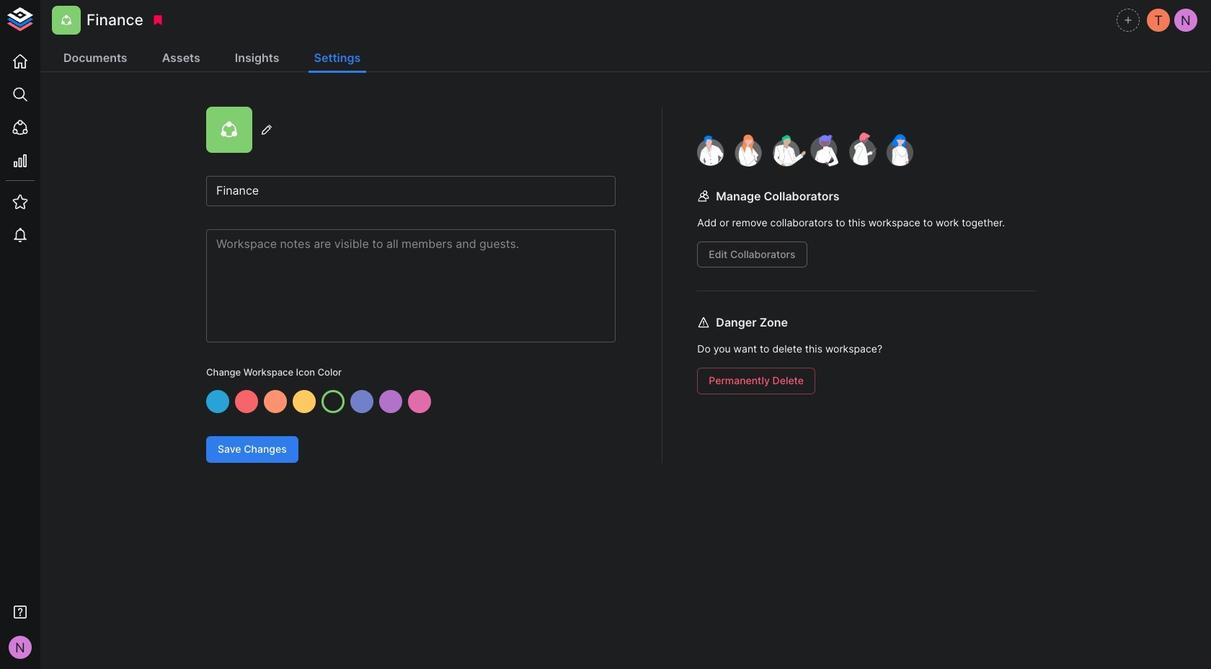 Task type: vqa. For each thing, say whether or not it's contained in the screenshot.
Are
no



Task type: describe. For each thing, give the bounding box(es) containing it.
remove bookmark image
[[151, 14, 164, 27]]

Workspace Name text field
[[206, 176, 616, 206]]

Workspace notes are visible to all members and guests. text field
[[206, 229, 616, 343]]



